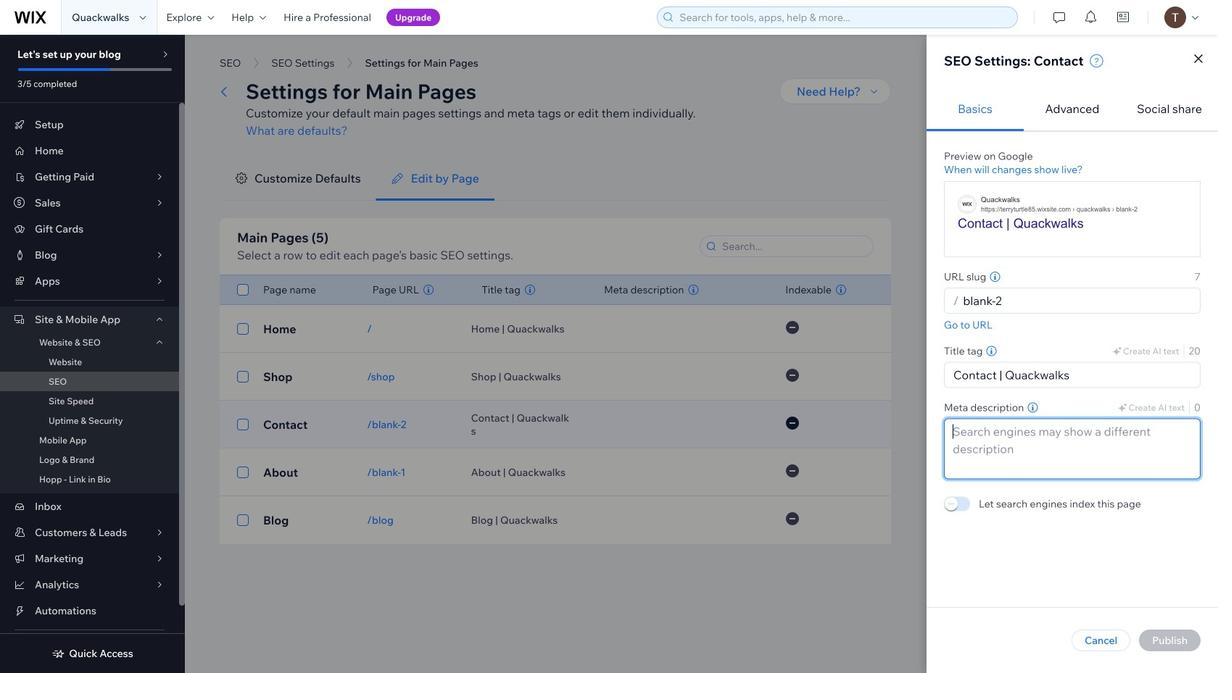 Task type: vqa. For each thing, say whether or not it's contained in the screenshot.
the right tab list
yes



Task type: describe. For each thing, give the bounding box(es) containing it.
Search engines may show a different title field
[[950, 363, 1196, 388]]

Search... field
[[718, 236, 869, 257]]

Search engines may show a different description text field
[[945, 419, 1201, 480]]

Search for tools, apps, help & more... field
[[676, 7, 1014, 28]]

Add the last part of the URL field
[[959, 289, 1196, 313]]



Task type: locate. For each thing, give the bounding box(es) containing it.
sidebar element
[[0, 35, 185, 674]]

tab list
[[927, 87, 1219, 131], [220, 157, 892, 201]]

1 vertical spatial tab list
[[220, 157, 892, 201]]

0 horizontal spatial tab list
[[220, 157, 892, 201]]

1 horizontal spatial tab list
[[927, 87, 1219, 131]]

None checkbox
[[237, 281, 249, 299], [237, 464, 249, 482], [237, 512, 249, 530], [237, 281, 249, 299], [237, 464, 249, 482], [237, 512, 249, 530]]

0 vertical spatial tab list
[[927, 87, 1219, 131]]

None checkbox
[[237, 321, 249, 338], [237, 369, 249, 386], [237, 416, 249, 434], [237, 321, 249, 338], [237, 369, 249, 386], [237, 416, 249, 434]]



